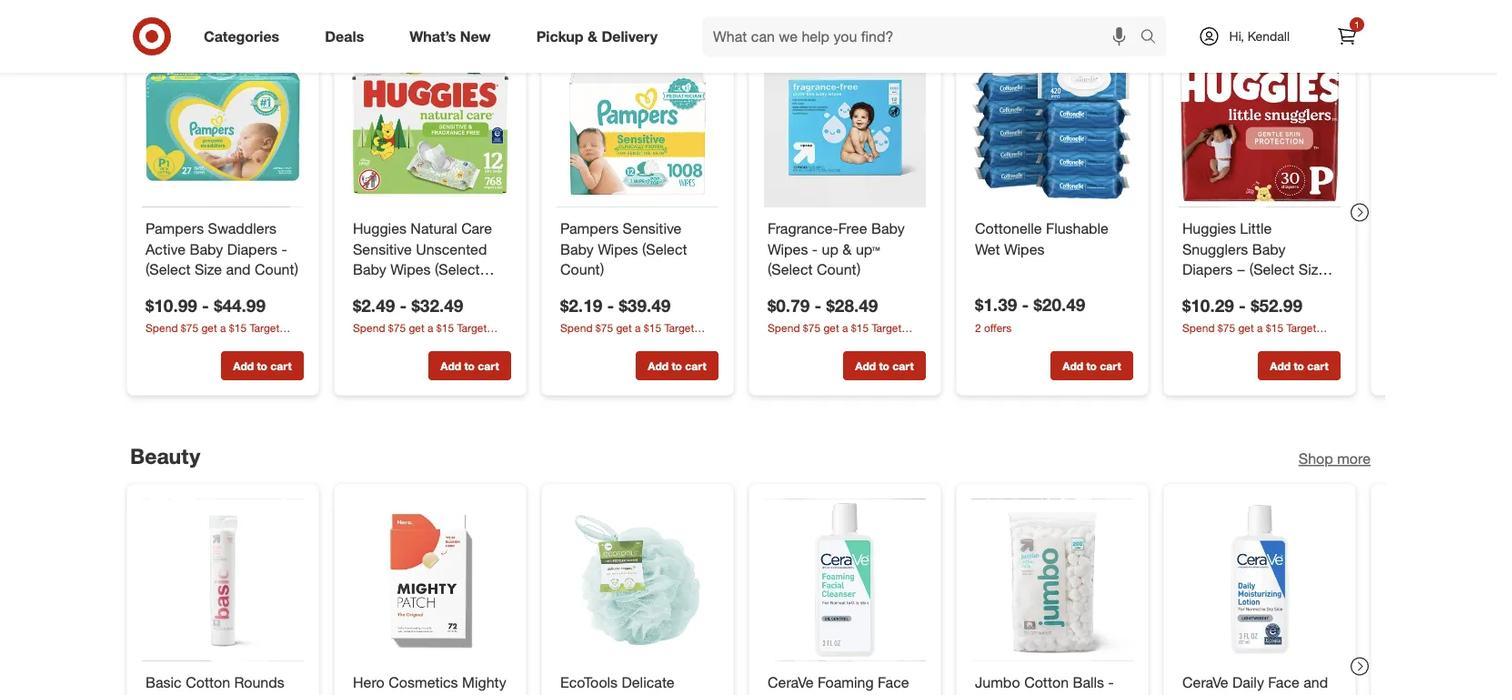 Task type: vqa. For each thing, say whether or not it's contained in the screenshot.


Task type: locate. For each thing, give the bounding box(es) containing it.
hi, kendall
[[1230, 28, 1290, 44]]

1 horizontal spatial up
[[1026, 694, 1043, 695]]

on inside $10.99 - $44.99 spend $75 get a $15 target giftcard on diapers & wipes
[[190, 337, 202, 350]]

giftcard for $2.19 - $39.49
[[560, 337, 602, 350]]

get down $32.49
[[409, 321, 425, 335]]

5 wipes from the left
[[1292, 337, 1321, 350]]

4 spend from the left
[[768, 321, 800, 335]]

0 horizontal spatial size
[[195, 261, 222, 279]]

2 add to cart from the left
[[441, 359, 499, 373]]

giftcard
[[146, 337, 187, 350], [353, 337, 394, 350], [560, 337, 602, 350], [768, 337, 809, 350], [1183, 337, 1224, 350]]

1 spend from the left
[[146, 321, 178, 335]]

add to cart button down $52.99 at the top right of page
[[1258, 351, 1341, 380]]

2 add from the left
[[441, 359, 461, 373]]

4 target from the left
[[872, 321, 902, 335]]

1 $15 from the left
[[229, 321, 247, 335]]

huggies
[[353, 219, 407, 237], [1183, 219, 1236, 237]]

to for $10.99 - $44.99
[[257, 359, 267, 373]]

size
[[195, 261, 222, 279], [1299, 261, 1326, 279]]

6 add to cart from the left
[[1270, 359, 1329, 373]]

and
[[226, 261, 251, 279], [1183, 282, 1207, 299], [1304, 673, 1329, 691], [218, 694, 242, 695]]

count) inside pampers swaddlers active baby diapers - (select size and count)
[[255, 261, 299, 279]]

3 giftcard from the left
[[560, 337, 602, 350]]

huggies natural care sensitive unscented baby wipes (select count) $2.49 - $32.49 spend $75 get a $15 target giftcard on diapers & wipes
[[353, 219, 492, 350]]

3 add from the left
[[648, 359, 669, 373]]

face inside the cerave daily face and body moisturizin
[[1269, 673, 1300, 691]]

up down free
[[822, 240, 839, 258]]

2 pampers from the left
[[560, 219, 619, 237]]

diapers inside huggies little snugglers baby diapers – (select size and count) $10.29 - $52.99 spend $75 get a $15 target giftcard on diapers & wipes
[[1183, 261, 1233, 279]]

size up $44.99
[[195, 261, 222, 279]]

cerave
[[768, 673, 814, 691], [1183, 673, 1229, 691]]

6 add from the left
[[1270, 359, 1291, 373]]

wipes
[[598, 240, 638, 258], [768, 240, 808, 258], [1004, 240, 1045, 258], [390, 261, 431, 279]]

& right pickup
[[588, 27, 598, 45]]

loofah
[[619, 694, 664, 695]]

0 horizontal spatial up™
[[856, 240, 880, 258]]

$15 inside $2.19 - $39.49 spend $75 get a $15 target giftcard on diapers & wipes
[[644, 321, 662, 335]]

add down $0.79 - $28.49 spend $75 get a $15 target giftcard on diapers & wipes
[[856, 359, 876, 373]]

target inside $0.79 - $28.49 spend $75 get a $15 target giftcard on diapers & wipes
[[872, 321, 902, 335]]

count) inside 'fragrance-free baby wipes - up & up™ (select count)'
[[817, 261, 861, 279]]

0 horizontal spatial diapers
[[227, 240, 277, 258]]

2 a from the left
[[428, 321, 434, 335]]

target down $28.49
[[872, 321, 902, 335]]

count) inside huggies little snugglers baby diapers – (select size and count) $10.29 - $52.99 spend $75 get a $15 target giftcard on diapers & wipes
[[1211, 282, 1255, 299]]

giftcard down the $2.49
[[353, 337, 394, 350]]

-
[[282, 240, 287, 258], [812, 240, 818, 258], [1022, 294, 1029, 315], [202, 295, 209, 316], [400, 295, 407, 316], [607, 295, 614, 316], [815, 295, 822, 316], [1239, 295, 1246, 316], [1109, 673, 1114, 691], [1016, 694, 1022, 695]]

diapers down $52.99 at the top right of page
[[1243, 337, 1279, 350]]

up™ down balls
[[1060, 694, 1084, 695]]

1 vertical spatial sensitive
[[353, 240, 412, 258]]

target down $52.99 at the top right of page
[[1287, 321, 1317, 335]]

add down $10.99 - $44.99 spend $75 get a $15 target giftcard on diapers & wipes
[[233, 359, 254, 373]]

add for $10.99 - $44.99
[[233, 359, 254, 373]]

pickup & delivery link
[[521, 16, 681, 56]]

get inside $2.19 - $39.49 spend $75 get a $15 target giftcard on diapers & wipes
[[616, 321, 632, 335]]

$2.19
[[560, 295, 603, 316]]

cotton inside jumbo cotton balls - 200ct - up & up™
[[1025, 673, 1069, 691]]

target for $10.99 - $44.99
[[250, 321, 280, 335]]

$2.49
[[353, 295, 395, 316]]

basic
[[146, 673, 182, 691]]

huggies natural care sensitive unscented baby wipes (select count) image
[[349, 45, 511, 207], [349, 45, 511, 207]]

$15 down $32.49
[[437, 321, 454, 335]]

pampers inside pampers swaddlers active baby diapers - (select size and count)
[[146, 219, 204, 237]]

face inside cerave foaming face wash, facial cleanse
[[878, 673, 909, 691]]

a inside $2.19 - $39.49 spend $75 get a $15 target giftcard on diapers & wipes
[[635, 321, 641, 335]]

a inside $10.99 - $44.99 spend $75 get a $15 target giftcard on diapers & wipes
[[220, 321, 226, 335]]

baby up the $2.49
[[353, 261, 386, 279]]

diapers down swaddlers
[[227, 240, 277, 258]]

spend $75 get a $15 target giftcard on diapers & wipes button for $0.79 - $28.49
[[768, 320, 926, 350]]

cart for $2.49 - $32.49
[[478, 359, 499, 373]]

1 horizontal spatial pampers
[[560, 219, 619, 237]]

spend $75 get a $15 target giftcard on diapers & wipes button down $39.49
[[560, 320, 719, 350]]

1 horizontal spatial cerave
[[1183, 673, 1229, 691]]

wipes inside pampers sensitive baby wipes (select count)
[[598, 240, 638, 258]]

a down $39.49
[[635, 321, 641, 335]]

add to cart button down $32.49
[[429, 351, 511, 380]]

size up $52.99 at the top right of page
[[1299, 261, 1326, 279]]

giftcard down $10.99
[[146, 337, 187, 350]]

- inside the huggies natural care sensitive unscented baby wipes (select count) $2.49 - $32.49 spend $75 get a $15 target giftcard on diapers & wipes
[[400, 295, 407, 316]]

4 on from the left
[[812, 337, 825, 350]]

up inside 'fragrance-free baby wipes - up & up™ (select count)'
[[822, 240, 839, 258]]

shop
[[1299, 450, 1334, 468]]

pampers sensitive baby wipes (select count) image
[[557, 45, 719, 207], [557, 45, 719, 207]]

on inside $2.19 - $39.49 spend $75 get a $15 target giftcard on diapers & wipes
[[605, 337, 617, 350]]

get for $0.79
[[824, 321, 839, 335]]

1 get from the left
[[201, 321, 217, 335]]

cerave inside cerave foaming face wash, facial cleanse
[[768, 673, 814, 691]]

baby right active
[[190, 240, 223, 258]]

add to cart button down $0.79 - $28.49 spend $75 get a $15 target giftcard on diapers & wipes
[[843, 351, 926, 380]]

5 diapers from the left
[[1243, 337, 1279, 350]]

add for $1.39 - $20.49
[[1063, 359, 1084, 373]]

1 target from the left
[[250, 321, 280, 335]]

1 vertical spatial up
[[1026, 694, 1043, 695]]

giftcard inside huggies little snugglers baby diapers – (select size and count) $10.29 - $52.99 spend $75 get a $15 target giftcard on diapers & wipes
[[1183, 337, 1224, 350]]

$15 down $28.49
[[851, 321, 869, 335]]

add down $20.49
[[1063, 359, 1084, 373]]

active
[[146, 240, 186, 258]]

2 cerave from the left
[[1183, 673, 1229, 691]]

pampers swaddlers active baby diapers - (select size and count)
[[146, 219, 299, 279]]

2 size from the left
[[1299, 261, 1326, 279]]

what's new link
[[394, 16, 514, 56]]

little
[[1240, 219, 1272, 237]]

0 vertical spatial up
[[822, 240, 839, 258]]

a inside $0.79 - $28.49 spend $75 get a $15 target giftcard on diapers & wipes
[[843, 321, 848, 335]]

baby
[[872, 219, 905, 237], [190, 240, 223, 258], [560, 240, 594, 258], [1253, 240, 1286, 258], [353, 261, 386, 279]]

–
[[1237, 261, 1246, 279]]

5 cart from the left
[[1100, 359, 1122, 373]]

4 to from the left
[[879, 359, 890, 373]]

3 diapers from the left
[[620, 337, 657, 350]]

a down $32.49
[[428, 321, 434, 335]]

1 diapers from the left
[[205, 337, 242, 350]]

polish
[[174, 694, 214, 695]]

diapers down $44.99
[[205, 337, 242, 350]]

wipes down $52.99 at the top right of page
[[1292, 337, 1321, 350]]

giftcard down $0.79 in the right of the page
[[768, 337, 809, 350]]

pampers for $2.19
[[560, 219, 619, 237]]

5 target from the left
[[1287, 321, 1317, 335]]

4 spend $75 get a $15 target giftcard on diapers & wipes button from the left
[[768, 320, 926, 350]]

balls
[[1073, 673, 1105, 691]]

a inside huggies little snugglers baby diapers – (select size and count) $10.29 - $52.99 spend $75 get a $15 target giftcard on diapers & wipes
[[1257, 321, 1263, 335]]

pampers swaddlers active baby diapers - (select size and count) image
[[142, 45, 304, 207], [142, 45, 304, 207]]

1 to from the left
[[257, 359, 267, 373]]

spend for $10.99 - $44.99
[[146, 321, 178, 335]]

$15 inside $10.99 - $44.99 spend $75 get a $15 target giftcard on diapers & wipes
[[229, 321, 247, 335]]

add to cart down $20.49
[[1063, 359, 1122, 373]]

huggies left natural in the left of the page
[[353, 219, 407, 237]]

count) left $32.49
[[353, 282, 397, 299]]

3 spend $75 get a $15 target giftcard on diapers & wipes button from the left
[[560, 320, 719, 350]]

5 $75 from the left
[[1218, 321, 1236, 335]]

natural
[[411, 219, 457, 237]]

giftcard down $2.19
[[560, 337, 602, 350]]

jumbo cotton balls - 200ct - up & up™ image
[[972, 499, 1134, 661], [972, 499, 1134, 661]]

add for $0.79 - $28.49
[[856, 359, 876, 373]]

1 size from the left
[[195, 261, 222, 279]]

5 on from the left
[[1227, 337, 1239, 350]]

$75 for $0.79
[[803, 321, 821, 335]]

get inside $0.79 - $28.49 spend $75 get a $15 target giftcard on diapers & wipes
[[824, 321, 839, 335]]

cottonelle flushable wet wipes image
[[972, 45, 1134, 207], [972, 45, 1134, 207]]

& down $44.99
[[245, 337, 252, 350]]

to for $2.49 - $32.49
[[464, 359, 475, 373]]

1 horizontal spatial cotton
[[1025, 673, 1069, 691]]

5 $15 from the left
[[1266, 321, 1284, 335]]

face right foaming
[[878, 673, 909, 691]]

wipes inside huggies little snugglers baby diapers – (select size and count) $10.29 - $52.99 spend $75 get a $15 target giftcard on diapers & wipes
[[1292, 337, 1321, 350]]

add
[[233, 359, 254, 373], [441, 359, 461, 373], [648, 359, 669, 373], [856, 359, 876, 373], [1063, 359, 1084, 373], [1270, 359, 1291, 373]]

$15 for $0.79 - $28.49
[[851, 321, 869, 335]]

count) for fragrance-free baby wipes - up & up™ (select count)
[[817, 261, 861, 279]]

2 cart from the left
[[478, 359, 499, 373]]

4 add to cart from the left
[[856, 359, 914, 373]]

1 horizontal spatial face
[[1269, 673, 1300, 691]]

5 to from the left
[[1087, 359, 1097, 373]]

sensitive inside the huggies natural care sensitive unscented baby wipes (select count) $2.49 - $32.49 spend $75 get a $15 target giftcard on diapers & wipes
[[353, 240, 412, 258]]

diapers down $39.49
[[620, 337, 657, 350]]

sensitive up $39.49
[[623, 219, 682, 237]]

2 wipes from the left
[[462, 337, 491, 350]]

cart for $10.99 - $44.99
[[270, 359, 292, 373]]

wipes up $32.49
[[390, 261, 431, 279]]

original
[[394, 694, 444, 695]]

categories
[[204, 27, 280, 45]]

shop more button
[[1299, 448, 1371, 469]]

3 $75 from the left
[[596, 321, 613, 335]]

add to cart for $2.19 - $39.49
[[648, 359, 707, 373]]

(select right –
[[1250, 261, 1295, 279]]

1 add to cart button from the left
[[221, 351, 304, 380]]

target down $32.49
[[457, 321, 487, 335]]

spend $75 get a $15 target giftcard on diapers & wipes button down $44.99
[[146, 320, 304, 350]]

6 cart from the left
[[1308, 359, 1329, 373]]

$75 down $10.99
[[181, 321, 198, 335]]

sensitive
[[623, 219, 682, 237], [353, 240, 412, 258]]

2 to from the left
[[464, 359, 475, 373]]

cart for $1.39 - $20.49
[[1100, 359, 1122, 373]]

diapers
[[227, 240, 277, 258], [1183, 261, 1233, 279]]

wipes down $44.99
[[255, 337, 284, 350]]

1 add to cart from the left
[[233, 359, 292, 373]]

cotton left balls
[[1025, 673, 1069, 691]]

add to cart down $10.99 - $44.99 spend $75 get a $15 target giftcard on diapers & wipes
[[233, 359, 292, 373]]

wipes
[[255, 337, 284, 350], [462, 337, 491, 350], [670, 337, 698, 350], [877, 337, 906, 350], [1292, 337, 1321, 350]]

to
[[257, 359, 267, 373], [464, 359, 475, 373], [672, 359, 682, 373], [879, 359, 890, 373], [1087, 359, 1097, 373], [1294, 359, 1305, 373]]

on
[[190, 337, 202, 350], [397, 337, 410, 350], [605, 337, 617, 350], [812, 337, 825, 350], [1227, 337, 1239, 350]]

a down $44.99
[[220, 321, 226, 335]]

0 vertical spatial sensitive
[[623, 219, 682, 237]]

3 cart from the left
[[685, 359, 707, 373]]

& right the 200ct
[[1047, 694, 1056, 695]]

get
[[201, 321, 217, 335], [409, 321, 425, 335], [616, 321, 632, 335], [824, 321, 839, 335], [1239, 321, 1254, 335]]

deals
[[325, 27, 364, 45]]

$15 down $52.99 at the top right of page
[[1266, 321, 1284, 335]]

care
[[461, 219, 492, 237]]

5 spend $75 get a $15 target giftcard on diapers & wipes button from the left
[[1183, 320, 1341, 350]]

5 add from the left
[[1063, 359, 1084, 373]]

spend for $2.19 - $39.49
[[560, 321, 593, 335]]

1 cerave from the left
[[768, 673, 814, 691]]

and down 'rounds'
[[218, 694, 242, 695]]

size for little
[[1299, 261, 1326, 279]]

count) inside pampers sensitive baby wipes (select count)
[[560, 261, 604, 279]]

add down $2.19 - $39.49 spend $75 get a $15 target giftcard on diapers & wipes at left
[[648, 359, 669, 373]]

- inside $2.19 - $39.49 spend $75 get a $15 target giftcard on diapers & wipes
[[607, 295, 614, 316]]

baby inside 'fragrance-free baby wipes - up & up™ (select count)'
[[872, 219, 905, 237]]

face for daily
[[1269, 673, 1300, 691]]

$15 inside huggies little snugglers baby diapers – (select size and count) $10.29 - $52.99 spend $75 get a $15 target giftcard on diapers & wipes
[[1266, 321, 1284, 335]]

wipes down cottonelle
[[1004, 240, 1045, 258]]

count)
[[255, 261, 299, 279], [560, 261, 604, 279], [817, 261, 861, 279], [353, 282, 397, 299], [1211, 282, 1255, 299]]

diapers down the snugglers
[[1183, 261, 1233, 279]]

wipes down fragrance-
[[768, 240, 808, 258]]

4 cart from the left
[[893, 359, 914, 373]]

a
[[220, 321, 226, 335], [428, 321, 434, 335], [635, 321, 641, 335], [843, 321, 848, 335], [1257, 321, 1263, 335]]

2 on from the left
[[397, 337, 410, 350]]

5 a from the left
[[1257, 321, 1263, 335]]

4 get from the left
[[824, 321, 839, 335]]

1 horizontal spatial huggies
[[1183, 219, 1236, 237]]

$75 inside $10.99 - $44.99 spend $75 get a $15 target giftcard on diapers & wipes
[[181, 321, 198, 335]]

3 target from the left
[[665, 321, 694, 335]]

6 add to cart button from the left
[[1258, 351, 1341, 380]]

3 on from the left
[[605, 337, 617, 350]]

4 add from the left
[[856, 359, 876, 373]]

face
[[878, 673, 909, 691], [1269, 673, 1300, 691]]

0 horizontal spatial up
[[822, 240, 839, 258]]

baby up $2.19
[[560, 240, 594, 258]]

cart for $10.29 - $52.99
[[1308, 359, 1329, 373]]

add to cart down $2.19 - $39.49 spend $75 get a $15 target giftcard on diapers & wipes at left
[[648, 359, 707, 373]]

up right the 200ct
[[1026, 694, 1043, 695]]

3 $15 from the left
[[644, 321, 662, 335]]

1 $75 from the left
[[181, 321, 198, 335]]

2 get from the left
[[409, 321, 425, 335]]

spend down the $2.49
[[353, 321, 385, 335]]

baby down 'little' at the right top
[[1253, 240, 1286, 258]]

spend inside $2.19 - $39.49 spend $75 get a $15 target giftcard on diapers & wipes
[[560, 321, 593, 335]]

wipes down $28.49
[[877, 337, 906, 350]]

spend $75 get a $15 target giftcard on diapers & wipes button for $10.99 - $44.99
[[146, 320, 304, 350]]

2 spend $75 get a $15 target giftcard on diapers & wipes button from the left
[[353, 320, 511, 350]]

$75 down the $2.49
[[388, 321, 406, 335]]

1 giftcard from the left
[[146, 337, 187, 350]]

1 add from the left
[[233, 359, 254, 373]]

size inside huggies little snugglers baby diapers – (select size and count) $10.29 - $52.99 spend $75 get a $15 target giftcard on diapers & wipes
[[1299, 261, 1326, 279]]

on inside $0.79 - $28.49 spend $75 get a $15 target giftcard on diapers & wipes
[[812, 337, 825, 350]]

spend for $0.79 - $28.49
[[768, 321, 800, 335]]

1 face from the left
[[878, 673, 909, 691]]

0 horizontal spatial sensitive
[[353, 240, 412, 258]]

get inside $10.99 - $44.99 spend $75 get a $15 target giftcard on diapers & wipes
[[201, 321, 217, 335]]

add to cart button for $2.49 - $32.49
[[429, 351, 511, 380]]

ecotools delicate ecopouf loofah link
[[560, 672, 715, 695]]

$75 down $10.29
[[1218, 321, 1236, 335]]

4 $75 from the left
[[803, 321, 821, 335]]

size inside pampers swaddlers active baby diapers - (select size and count)
[[195, 261, 222, 279]]

3 get from the left
[[616, 321, 632, 335]]

basic cotton rounds nail polish and makeup remover pads - 100ct - up & up™ image
[[142, 499, 304, 661], [142, 499, 304, 661]]

diapers down $28.49
[[828, 337, 864, 350]]

spend down $10.29
[[1183, 321, 1215, 335]]

giftcard inside $0.79 - $28.49 spend $75 get a $15 target giftcard on diapers & wipes
[[768, 337, 809, 350]]

huggies up the snugglers
[[1183, 219, 1236, 237]]

wipes for $2.19
[[598, 240, 638, 258]]

wipes for $2.19 - $39.49
[[670, 337, 698, 350]]

4 giftcard from the left
[[768, 337, 809, 350]]

huggies inside the huggies natural care sensitive unscented baby wipes (select count) $2.49 - $32.49 spend $75 get a $15 target giftcard on diapers & wipes
[[353, 219, 407, 237]]

1 vertical spatial diapers
[[1183, 261, 1233, 279]]

free
[[839, 219, 868, 237]]

0 horizontal spatial pampers
[[146, 219, 204, 237]]

& inside $0.79 - $28.49 spend $75 get a $15 target giftcard on diapers & wipes
[[867, 337, 874, 350]]

hero cosmetics mighty patch original acn link
[[353, 672, 508, 695]]

diapers inside $0.79 - $28.49 spend $75 get a $15 target giftcard on diapers & wipes
[[828, 337, 864, 350]]

spend inside $0.79 - $28.49 spend $75 get a $15 target giftcard on diapers & wipes
[[768, 321, 800, 335]]

1 spend $75 get a $15 target giftcard on diapers & wipes button from the left
[[146, 320, 304, 350]]

and right daily
[[1304, 673, 1329, 691]]

target for $0.79 - $28.49
[[872, 321, 902, 335]]

cerave inside the cerave daily face and body moisturizin
[[1183, 673, 1229, 691]]

spend $75 get a $15 target giftcard on diapers & wipes button down $52.99 at the top right of page
[[1183, 320, 1341, 350]]

$15 for $10.99 - $44.99
[[229, 321, 247, 335]]

3 spend from the left
[[560, 321, 593, 335]]

and down the snugglers
[[1183, 282, 1207, 299]]

wipes down $32.49
[[462, 337, 491, 350]]

add to cart down $32.49
[[441, 359, 499, 373]]

giftcard inside $2.19 - $39.49 spend $75 get a $15 target giftcard on diapers & wipes
[[560, 337, 602, 350]]

what's new
[[410, 27, 491, 45]]

1 horizontal spatial sensitive
[[623, 219, 682, 237]]

huggies inside huggies little snugglers baby diapers – (select size and count) $10.29 - $52.99 spend $75 get a $15 target giftcard on diapers & wipes
[[1183, 219, 1236, 237]]

get down $44.99
[[201, 321, 217, 335]]

0 horizontal spatial face
[[878, 673, 909, 691]]

get inside huggies little snugglers baby diapers – (select size and count) $10.29 - $52.99 spend $75 get a $15 target giftcard on diapers & wipes
[[1239, 321, 1254, 335]]

wipes for $1.39
[[1004, 240, 1045, 258]]

4 diapers from the left
[[828, 337, 864, 350]]

& down $39.49
[[660, 337, 667, 350]]

- inside 'fragrance-free baby wipes - up & up™ (select count)'
[[812, 240, 818, 258]]

4 wipes from the left
[[877, 337, 906, 350]]

1 horizontal spatial diapers
[[1183, 261, 1233, 279]]

4 $15 from the left
[[851, 321, 869, 335]]

0 vertical spatial up™
[[856, 240, 880, 258]]

$75 down $0.79 in the right of the page
[[803, 321, 821, 335]]

2 $15 from the left
[[437, 321, 454, 335]]

huggies little snugglers baby diapers – (select size and count) $10.29 - $52.99 spend $75 get a $15 target giftcard on diapers & wipes
[[1183, 219, 1326, 350]]

$75 inside $2.19 - $39.49 spend $75 get a $15 target giftcard on diapers & wipes
[[596, 321, 613, 335]]

2 huggies from the left
[[1183, 219, 1236, 237]]

wipes for $10.99 - $44.99
[[255, 337, 284, 350]]

add to cart button down $20.49
[[1051, 351, 1134, 380]]

diapers inside $10.99 - $44.99 spend $75 get a $15 target giftcard on diapers & wipes
[[205, 337, 242, 350]]

baby inside pampers swaddlers active baby diapers - (select size and count)
[[190, 240, 223, 258]]

spend $75 get a $15 target giftcard on diapers & wipes button down $32.49
[[353, 320, 511, 350]]

2 cotton from the left
[[1025, 673, 1069, 691]]

$1.39 - $20.49 2 offers
[[975, 294, 1086, 334]]

2 face from the left
[[1269, 673, 1300, 691]]

to for $10.29 - $52.99
[[1294, 359, 1305, 373]]

add to cart down $52.99 at the top right of page
[[1270, 359, 1329, 373]]

on for $0.79
[[812, 337, 825, 350]]

$15 down $44.99
[[229, 321, 247, 335]]

a down $28.49
[[843, 321, 848, 335]]

3 wipes from the left
[[670, 337, 698, 350]]

flushable
[[1046, 219, 1109, 237]]

(select inside pampers sensitive baby wipes (select count)
[[642, 240, 687, 258]]

(select up $39.49
[[642, 240, 687, 258]]

spend $75 get a $15 target giftcard on diapers & wipes button for $10.29 - $52.99
[[1183, 320, 1341, 350]]

2 spend from the left
[[353, 321, 385, 335]]

target inside $10.99 - $44.99 spend $75 get a $15 target giftcard on diapers & wipes
[[250, 321, 280, 335]]

target inside huggies little snugglers baby diapers – (select size and count) $10.29 - $52.99 spend $75 get a $15 target giftcard on diapers & wipes
[[1287, 321, 1317, 335]]

sensitive inside pampers sensitive baby wipes (select count)
[[623, 219, 682, 237]]

add to cart for $10.29 - $52.99
[[1270, 359, 1329, 373]]

1 wipes from the left
[[255, 337, 284, 350]]

cart for $2.19 - $39.49
[[685, 359, 707, 373]]

cerave daily face and body moisturizing lotion for normal to dry skin - fragrance free image
[[1179, 499, 1341, 661], [1179, 499, 1341, 661]]

add down $32.49
[[441, 359, 461, 373]]

pampers for $10.99
[[146, 219, 204, 237]]

cotton for -
[[1025, 673, 1069, 691]]

pampers inside pampers sensitive baby wipes (select count)
[[560, 219, 619, 237]]

0 horizontal spatial huggies
[[353, 219, 407, 237]]

1 cotton from the left
[[186, 673, 230, 691]]

cerave daily face and body moisturizin link
[[1183, 672, 1337, 695]]

and up $44.99
[[226, 261, 251, 279]]

wipes up $39.49
[[598, 240, 638, 258]]

add to cart button down $10.99 - $44.99 spend $75 get a $15 target giftcard on diapers & wipes
[[221, 351, 304, 380]]

3 add to cart from the left
[[648, 359, 707, 373]]

3 add to cart button from the left
[[636, 351, 719, 380]]

hero
[[353, 673, 385, 691]]

5 add to cart from the left
[[1063, 359, 1122, 373]]

diapers inside pampers swaddlers active baby diapers - (select size and count)
[[227, 240, 277, 258]]

2 $75 from the left
[[388, 321, 406, 335]]

on inside the huggies natural care sensitive unscented baby wipes (select count) $2.49 - $32.49 spend $75 get a $15 target giftcard on diapers & wipes
[[397, 337, 410, 350]]

pampers up $2.19
[[560, 219, 619, 237]]

(select up $0.79 in the right of the page
[[768, 261, 813, 279]]

wipes inside $0.79 - $28.49 spend $75 get a $15 target giftcard on diapers & wipes
[[877, 337, 906, 350]]

huggies little snugglers baby diapers – (select size and count) image
[[1179, 45, 1341, 207], [1179, 45, 1341, 207]]

target down $39.49
[[665, 321, 694, 335]]

2 target from the left
[[457, 321, 487, 335]]

count) up $44.99
[[255, 261, 299, 279]]

1 vertical spatial up™
[[1060, 694, 1084, 695]]

& inside jumbo cotton balls - 200ct - up & up™
[[1047, 694, 1056, 695]]

target
[[250, 321, 280, 335], [457, 321, 487, 335], [665, 321, 694, 335], [872, 321, 902, 335], [1287, 321, 1317, 335]]

&
[[588, 27, 598, 45], [843, 240, 852, 258], [245, 337, 252, 350], [452, 337, 459, 350], [660, 337, 667, 350], [867, 337, 874, 350], [1282, 337, 1289, 350], [1047, 694, 1056, 695]]

6 to from the left
[[1294, 359, 1305, 373]]

on for $2.19
[[605, 337, 617, 350]]

5 get from the left
[[1239, 321, 1254, 335]]

2 add to cart button from the left
[[429, 351, 511, 380]]

5 add to cart button from the left
[[1051, 351, 1134, 380]]

$75
[[181, 321, 198, 335], [388, 321, 406, 335], [596, 321, 613, 335], [803, 321, 821, 335], [1218, 321, 1236, 335]]

add to cart for $0.79 - $28.49
[[856, 359, 914, 373]]

spend down $10.99
[[146, 321, 178, 335]]

5 giftcard from the left
[[1183, 337, 1224, 350]]

4 add to cart button from the left
[[843, 351, 926, 380]]

cerave up body
[[1183, 673, 1229, 691]]

1 horizontal spatial up™
[[1060, 694, 1084, 695]]

cotton
[[186, 673, 230, 691], [1025, 673, 1069, 691]]

ecotools delicate ecopouf loofah image
[[557, 499, 719, 661], [557, 499, 719, 661]]

0 vertical spatial diapers
[[227, 240, 277, 258]]

diapers for -
[[227, 240, 277, 258]]

4 a from the left
[[843, 321, 848, 335]]

get down $52.99 at the top right of page
[[1239, 321, 1254, 335]]

1 pampers from the left
[[146, 219, 204, 237]]

& down $32.49
[[452, 337, 459, 350]]

wipes inside 'fragrance-free baby wipes - up & up™ (select count)'
[[768, 240, 808, 258]]

3 to from the left
[[672, 359, 682, 373]]

giftcard inside $10.99 - $44.99 spend $75 get a $15 target giftcard on diapers & wipes
[[146, 337, 187, 350]]

count) up $2.19
[[560, 261, 604, 279]]

count) up $28.49
[[817, 261, 861, 279]]

1 on from the left
[[190, 337, 202, 350]]

1 horizontal spatial size
[[1299, 261, 1326, 279]]

diapers inside $2.19 - $39.49 spend $75 get a $15 target giftcard on diapers & wipes
[[620, 337, 657, 350]]

huggies for count)
[[1183, 219, 1236, 237]]

$75 down $2.19
[[596, 321, 613, 335]]

spend down $0.79 in the right of the page
[[768, 321, 800, 335]]

5 spend from the left
[[1183, 321, 1215, 335]]

and inside huggies little snugglers baby diapers – (select size and count) $10.29 - $52.99 spend $75 get a $15 target giftcard on diapers & wipes
[[1183, 282, 1207, 299]]

2
[[975, 321, 981, 334]]

$15 inside $0.79 - $28.49 spend $75 get a $15 target giftcard on diapers & wipes
[[851, 321, 869, 335]]

2 diapers from the left
[[413, 337, 449, 350]]

3 a from the left
[[635, 321, 641, 335]]

cerave foaming face wash, facial cleanser for normal to oily skin image
[[764, 499, 926, 661], [764, 499, 926, 661]]

target inside $2.19 - $39.49 spend $75 get a $15 target giftcard on diapers & wipes
[[665, 321, 694, 335]]

(select down unscented
[[435, 261, 480, 279]]

2 giftcard from the left
[[353, 337, 394, 350]]

1 cart from the left
[[270, 359, 292, 373]]

wipes inside $2.19 - $39.49 spend $75 get a $15 target giftcard on diapers & wipes
[[670, 337, 698, 350]]

wipes down $39.49
[[670, 337, 698, 350]]

diapers for $2.19
[[620, 337, 657, 350]]

What can we help you find? suggestions appear below search field
[[702, 16, 1145, 56]]

$0.79
[[768, 295, 810, 316]]

wipes inside $10.99 - $44.99 spend $75 get a $15 target giftcard on diapers & wipes
[[255, 337, 284, 350]]

0 horizontal spatial cerave
[[768, 673, 814, 691]]

wipes inside cottonelle flushable wet wipes
[[1004, 240, 1045, 258]]

spend inside $10.99 - $44.99 spend $75 get a $15 target giftcard on diapers & wipes
[[146, 321, 178, 335]]

baby right free
[[872, 219, 905, 237]]

1 a from the left
[[220, 321, 226, 335]]

wipes inside the huggies natural care sensitive unscented baby wipes (select count) $2.49 - $32.49 spend $75 get a $15 target giftcard on diapers & wipes
[[390, 261, 431, 279]]

0 horizontal spatial cotton
[[186, 673, 230, 691]]

fragrance-free baby wipes - up & up™ (select count) image
[[764, 45, 926, 207], [764, 45, 926, 207]]

jumbo cotton balls - 200ct - up & up™
[[975, 673, 1114, 695]]

get for $2.19
[[616, 321, 632, 335]]

giftcard down $10.29
[[1183, 337, 1224, 350]]

pampers up active
[[146, 219, 204, 237]]

offers
[[984, 321, 1012, 334]]

giftcard for $0.79 - $28.49
[[768, 337, 809, 350]]

fragrance-free baby wipes - up & up™ (select count)
[[768, 219, 905, 279]]

1 huggies from the left
[[353, 219, 407, 237]]

$15
[[229, 321, 247, 335], [437, 321, 454, 335], [644, 321, 662, 335], [851, 321, 869, 335], [1266, 321, 1284, 335]]

baby inside pampers sensitive baby wipes (select count)
[[560, 240, 594, 258]]

pampers sensitive baby wipes (select count)
[[560, 219, 687, 279]]

hero cosmetics mighty patch original acne pimple patches image
[[349, 499, 511, 661], [349, 499, 511, 661]]

add down $52.99 at the top right of page
[[1270, 359, 1291, 373]]

face right daily
[[1269, 673, 1300, 691]]

wet
[[975, 240, 1000, 258]]



Task type: describe. For each thing, give the bounding box(es) containing it.
body
[[1183, 694, 1217, 695]]

pickup
[[536, 27, 584, 45]]

add to cart for $10.99 - $44.99
[[233, 359, 292, 373]]

(select inside 'fragrance-free baby wipes - up & up™ (select count)'
[[768, 261, 813, 279]]

cerave foaming face wash, facial cleanse
[[768, 673, 915, 695]]

hero cosmetics mighty patch original acn
[[353, 673, 507, 695]]

diapers for –
[[1183, 261, 1233, 279]]

basic cotton rounds nail polish and makeu
[[146, 673, 299, 695]]

(select inside huggies little snugglers baby diapers – (select size and count) $10.29 - $52.99 spend $75 get a $15 target giftcard on diapers & wipes
[[1250, 261, 1295, 279]]

and inside basic cotton rounds nail polish and makeu
[[218, 694, 242, 695]]

snugglers
[[1183, 240, 1249, 258]]

$75 for $10.99
[[181, 321, 198, 335]]

$15 for $2.19 - $39.49
[[644, 321, 662, 335]]

- inside pampers swaddlers active baby diapers - (select size and count)
[[282, 240, 287, 258]]

giftcard inside the huggies natural care sensitive unscented baby wipes (select count) $2.49 - $32.49 spend $75 get a $15 target giftcard on diapers & wipes
[[353, 337, 394, 350]]

ecotools delicate ecopouf loofah
[[560, 673, 675, 695]]

fragrance-free baby wipes - up & up™ (select count) link
[[768, 218, 923, 280]]

count) for huggies little snugglers baby diapers – (select size and count) $10.29 - $52.99 spend $75 get a $15 target giftcard on diapers & wipes
[[1211, 282, 1255, 299]]

delicate
[[622, 673, 675, 691]]

cerave for facial
[[768, 673, 814, 691]]

swaddlers
[[208, 219, 277, 237]]

a for $0.79
[[843, 321, 848, 335]]

& inside 'fragrance-free baby wipes - up & up™ (select count)'
[[843, 240, 852, 258]]

$32.49
[[412, 295, 463, 316]]

and inside the cerave daily face and body moisturizin
[[1304, 673, 1329, 691]]

mighty
[[462, 673, 507, 691]]

wipes for $0.79 - $28.49
[[877, 337, 906, 350]]

spend inside huggies little snugglers baby diapers – (select size and count) $10.29 - $52.99 spend $75 get a $15 target giftcard on diapers & wipes
[[1183, 321, 1215, 335]]

$28.49
[[827, 295, 878, 316]]

size for swaddlers
[[195, 261, 222, 279]]

cottonelle flushable wet wipes link
[[975, 218, 1130, 259]]

wipes inside the huggies natural care sensitive unscented baby wipes (select count) $2.49 - $32.49 spend $75 get a $15 target giftcard on diapers & wipes
[[462, 337, 491, 350]]

$0.79 - $28.49 spend $75 get a $15 target giftcard on diapers & wipes
[[768, 295, 906, 350]]

foaming
[[818, 673, 874, 691]]

to for $1.39 - $20.49
[[1087, 359, 1097, 373]]

add for $2.19 - $39.49
[[648, 359, 669, 373]]

nail
[[146, 694, 170, 695]]

pampers sensitive baby wipes (select count) link
[[560, 218, 715, 280]]

huggies little snugglers baby diapers – (select size and count) link
[[1183, 218, 1337, 299]]

deals link
[[310, 16, 387, 56]]

1 link
[[1327, 16, 1367, 56]]

search button
[[1132, 16, 1176, 60]]

get inside the huggies natural care sensitive unscented baby wipes (select count) $2.49 - $32.49 spend $75 get a $15 target giftcard on diapers & wipes
[[409, 321, 425, 335]]

add to cart button for $10.29 - $52.99
[[1258, 351, 1341, 380]]

diapers inside huggies little snugglers baby diapers – (select size and count) $10.29 - $52.99 spend $75 get a $15 target giftcard on diapers & wipes
[[1243, 337, 1279, 350]]

1
[[1355, 19, 1360, 30]]

$10.99
[[146, 295, 197, 316]]

target inside the huggies natural care sensitive unscented baby wipes (select count) $2.49 - $32.49 spend $75 get a $15 target giftcard on diapers & wipes
[[457, 321, 487, 335]]

new
[[460, 27, 491, 45]]

on inside huggies little snugglers baby diapers – (select size and count) $10.29 - $52.99 spend $75 get a $15 target giftcard on diapers & wipes
[[1227, 337, 1239, 350]]

to for $2.19 - $39.49
[[672, 359, 682, 373]]

kendall
[[1248, 28, 1290, 44]]

a for $2.19
[[635, 321, 641, 335]]

beauty
[[130, 443, 200, 469]]

on for $10.99
[[190, 337, 202, 350]]

(select inside the huggies natural care sensitive unscented baby wipes (select count) $2.49 - $32.49 spend $75 get a $15 target giftcard on diapers & wipes
[[435, 261, 480, 279]]

baby inside huggies little snugglers baby diapers – (select size and count) $10.29 - $52.99 spend $75 get a $15 target giftcard on diapers & wipes
[[1253, 240, 1286, 258]]

add for $10.29 - $52.99
[[1270, 359, 1291, 373]]

- inside $1.39 - $20.49 2 offers
[[1022, 294, 1029, 315]]

cotton for and
[[186, 673, 230, 691]]

rounds
[[234, 673, 284, 691]]

giftcard for $10.99 - $44.99
[[146, 337, 187, 350]]

spend $75 get a $15 target giftcard on diapers & wipes button for $2.49 - $32.49
[[353, 320, 511, 350]]

200ct
[[975, 694, 1012, 695]]

$75 inside the huggies natural care sensitive unscented baby wipes (select count) $2.49 - $32.49 spend $75 get a $15 target giftcard on diapers & wipes
[[388, 321, 406, 335]]

$44.99
[[214, 295, 266, 316]]

wipes for $0.79
[[768, 240, 808, 258]]

add to cart button for $1.39 - $20.49
[[1051, 351, 1134, 380]]

- inside huggies little snugglers baby diapers – (select size and count) $10.29 - $52.99 spend $75 get a $15 target giftcard on diapers & wipes
[[1239, 295, 1246, 316]]

to for $0.79 - $28.49
[[879, 359, 890, 373]]

patch
[[353, 694, 390, 695]]

- inside $10.99 - $44.99 spend $75 get a $15 target giftcard on diapers & wipes
[[202, 295, 209, 316]]

basic cotton rounds nail polish and makeu link
[[146, 672, 300, 695]]

diapers for $0.79
[[828, 337, 864, 350]]

up inside jumbo cotton balls - 200ct - up & up™
[[1026, 694, 1043, 695]]

add to cart for $1.39 - $20.49
[[1063, 359, 1122, 373]]

cosmetics
[[389, 673, 458, 691]]

diapers for $10.99
[[205, 337, 242, 350]]

baby inside the huggies natural care sensitive unscented baby wipes (select count) $2.49 - $32.49 spend $75 get a $15 target giftcard on diapers & wipes
[[353, 261, 386, 279]]

wash,
[[768, 694, 807, 695]]

facial
[[811, 694, 849, 695]]

unscented
[[416, 240, 487, 258]]

more
[[1338, 450, 1371, 468]]

hi,
[[1230, 28, 1245, 44]]

huggies natural care sensitive unscented baby wipes (select count) link
[[353, 218, 508, 299]]

$75 for $2.19
[[596, 321, 613, 335]]

$2.19 - $39.49 spend $75 get a $15 target giftcard on diapers & wipes
[[560, 295, 698, 350]]

jumbo cotton balls - 200ct - up & up™ link
[[975, 672, 1130, 695]]

$1.39
[[975, 294, 1017, 315]]

jumbo
[[975, 673, 1021, 691]]

spend $75 get a $15 target giftcard on diapers & wipes button for $2.19 - $39.49
[[560, 320, 719, 350]]

and inside pampers swaddlers active baby diapers - (select size and count)
[[226, 261, 251, 279]]

diapers inside the huggies natural care sensitive unscented baby wipes (select count) $2.49 - $32.49 spend $75 get a $15 target giftcard on diapers & wipes
[[413, 337, 449, 350]]

cottonelle flushable wet wipes
[[975, 219, 1109, 258]]

add to cart button for $2.19 - $39.49
[[636, 351, 719, 380]]

$20.49
[[1034, 294, 1086, 315]]

& inside huggies little snugglers baby diapers – (select size and count) $10.29 - $52.99 spend $75 get a $15 target giftcard on diapers & wipes
[[1282, 337, 1289, 350]]

$75 inside huggies little snugglers baby diapers – (select size and count) $10.29 - $52.99 spend $75 get a $15 target giftcard on diapers & wipes
[[1218, 321, 1236, 335]]

shop more
[[1299, 450, 1371, 468]]

$15 inside the huggies natural care sensitive unscented baby wipes (select count) $2.49 - $32.49 spend $75 get a $15 target giftcard on diapers & wipes
[[437, 321, 454, 335]]

add to cart button for $0.79 - $28.49
[[843, 351, 926, 380]]

$52.99
[[1251, 295, 1303, 316]]

categories link
[[188, 16, 302, 56]]

count) for pampers swaddlers active baby diapers - (select size and count)
[[255, 261, 299, 279]]

count) inside the huggies natural care sensitive unscented baby wipes (select count) $2.49 - $32.49 spend $75 get a $15 target giftcard on diapers & wipes
[[353, 282, 397, 299]]

cottonelle
[[975, 219, 1042, 237]]

ecopouf
[[560, 694, 615, 695]]

cerave for body
[[1183, 673, 1229, 691]]

spend inside the huggies natural care sensitive unscented baby wipes (select count) $2.49 - $32.49 spend $75 get a $15 target giftcard on diapers & wipes
[[353, 321, 385, 335]]

- inside $0.79 - $28.49 spend $75 get a $15 target giftcard on diapers & wipes
[[815, 295, 822, 316]]

up™ inside jumbo cotton balls - 200ct - up & up™
[[1060, 694, 1084, 695]]

huggies for $2.49
[[353, 219, 407, 237]]

add to cart button for $10.99 - $44.99
[[221, 351, 304, 380]]

delivery
[[602, 27, 658, 45]]

$39.49
[[619, 295, 671, 316]]

& inside $2.19 - $39.49 spend $75 get a $15 target giftcard on diapers & wipes
[[660, 337, 667, 350]]

pickup & delivery
[[536, 27, 658, 45]]

& inside the huggies natural care sensitive unscented baby wipes (select count) $2.49 - $32.49 spend $75 get a $15 target giftcard on diapers & wipes
[[452, 337, 459, 350]]

$10.29
[[1183, 295, 1234, 316]]

up™ inside 'fragrance-free baby wipes - up & up™ (select count)'
[[856, 240, 880, 258]]

cerave foaming face wash, facial cleanse link
[[768, 672, 923, 695]]

add for $2.49 - $32.49
[[441, 359, 461, 373]]

(select inside pampers swaddlers active baby diapers - (select size and count)
[[146, 261, 191, 279]]

a for $10.99
[[220, 321, 226, 335]]

ecotools
[[560, 673, 618, 691]]

$10.99 - $44.99 spend $75 get a $15 target giftcard on diapers & wipes
[[146, 295, 284, 350]]

search
[[1132, 29, 1176, 47]]

what's
[[410, 27, 456, 45]]

face for foaming
[[878, 673, 909, 691]]

add to cart for $2.49 - $32.49
[[441, 359, 499, 373]]

get for $10.99
[[201, 321, 217, 335]]

& inside $10.99 - $44.99 spend $75 get a $15 target giftcard on diapers & wipes
[[245, 337, 252, 350]]

cerave daily face and body moisturizin
[[1183, 673, 1329, 695]]

pampers swaddlers active baby diapers - (select size and count) link
[[146, 218, 300, 280]]

a inside the huggies natural care sensitive unscented baby wipes (select count) $2.49 - $32.49 spend $75 get a $15 target giftcard on diapers & wipes
[[428, 321, 434, 335]]

cart for $0.79 - $28.49
[[893, 359, 914, 373]]

target for $2.19 - $39.49
[[665, 321, 694, 335]]

fragrance-
[[768, 219, 839, 237]]

daily
[[1233, 673, 1265, 691]]



